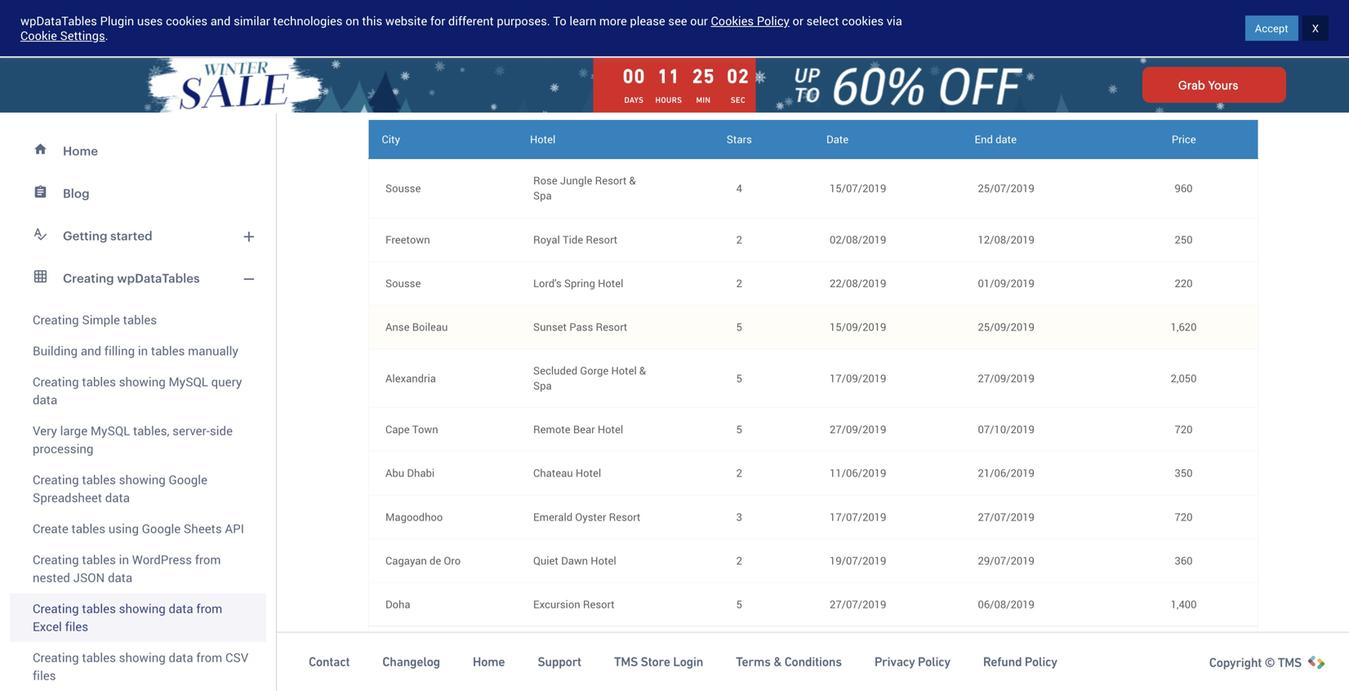 Task type: vqa. For each thing, say whether or not it's contained in the screenshot.
© at the bottom
yes



Task type: describe. For each thing, give the bounding box(es) containing it.
resort for tide
[[586, 232, 618, 247]]

City text field
[[386, 652, 501, 682]]

5 for 27/09/2019
[[737, 422, 743, 437]]

print button
[[368, 42, 442, 74]]

started
[[110, 229, 152, 243]]

creating for creating tables showing google spreadsheet data
[[33, 472, 79, 489]]

privacy
[[875, 655, 915, 670]]

hotel for remote bear hotel
[[598, 422, 623, 437]]

chateau
[[533, 466, 573, 481]]

creating tables showing data from csv files
[[33, 650, 249, 685]]

2 for 02/08/2019
[[737, 232, 743, 247]]

sunset
[[533, 320, 567, 334]]

sousse for rose
[[386, 181, 421, 196]]

resort right excursion
[[583, 598, 615, 612]]

x
[[1313, 21, 1319, 36]]

sec
[[731, 96, 746, 105]]

tide
[[563, 232, 583, 247]]

support
[[538, 655, 582, 670]]

x button
[[1303, 16, 1329, 41]]

5 for 27/07/2019
[[737, 598, 743, 612]]

hotel for secluded gorge hotel & spa
[[611, 364, 637, 378]]

spa for rose jungle resort & spa
[[533, 188, 552, 203]]

wpdatatables - tables and charts manager wordpress plugin image
[[16, 14, 172, 43]]

simple
[[82, 312, 120, 328]]

side
[[210, 423, 233, 440]]

from for creating tables showing data from csv files
[[196, 650, 222, 667]]

boileau
[[412, 320, 448, 334]]

abu
[[386, 466, 405, 481]]

720 for 27/07/2019
[[1175, 510, 1193, 525]]

creating wpdatatables
[[63, 271, 200, 286]]

creating for creating tables showing data from excel files
[[33, 601, 79, 618]]

refund
[[983, 655, 1022, 670]]

0 vertical spatial in
[[138, 343, 148, 359]]

data inside the creating tables showing data from excel files
[[169, 601, 193, 618]]

0 horizontal spatial 27/07/2019
[[830, 598, 887, 612]]

720 for 07/10/2019
[[1175, 422, 1193, 437]]

on
[[346, 13, 359, 29]]

29/07/2019
[[978, 554, 1035, 568]]

creating simple tables link
[[10, 300, 266, 336]]

getting started
[[63, 229, 152, 243]]

building and filling in tables manually link
[[10, 336, 266, 367]]

create
[[33, 521, 68, 538]]

showing for creating tables showing google spreadsheet data
[[119, 472, 166, 489]]

and inside wpdatatables plugin uses cookies and similar technologies on this website for different purposes. to learn more please see our cookies policy or select cookies via cookie settings .
[[211, 13, 231, 29]]

please
[[630, 13, 666, 29]]

using
[[108, 521, 139, 538]]

220
[[1175, 276, 1193, 291]]

filling
[[104, 343, 135, 359]]

cookie
[[20, 27, 57, 44]]

min
[[696, 96, 711, 105]]

bear
[[573, 422, 595, 437]]

oro
[[444, 554, 461, 568]]

privacy policy link
[[875, 655, 951, 671]]

emerald
[[533, 510, 573, 525]]

anse boileau
[[386, 320, 448, 334]]

csv
[[225, 650, 249, 667]]

privacy policy
[[875, 655, 951, 670]]

2 cookies from the left
[[842, 13, 884, 29]]

hotel right chateau
[[576, 466, 601, 481]]

refund policy link
[[983, 655, 1058, 671]]

pass
[[570, 320, 593, 334]]

login
[[673, 655, 703, 670]]

wpdatatables plugin uses cookies and similar technologies on this website for different purposes. to learn more please see our cookies policy or select cookies via cookie settings .
[[20, 13, 903, 44]]

02
[[727, 65, 750, 87]]

google for using
[[142, 521, 181, 538]]

policy inside wpdatatables plugin uses cookies and similar technologies on this website for different purposes. to learn more please see our cookies policy or select cookies via cookie settings .
[[757, 13, 790, 29]]

5 for 15/09/2019
[[737, 320, 743, 334]]

creating tables in wordpress from nested json data
[[33, 552, 221, 587]]

started
[[1249, 21, 1287, 36]]

wpdatatables inside wpdatatables plugin uses cookies and similar technologies on this website for different purposes. to learn more please see our cookies policy or select cookies via cookie settings .
[[20, 13, 97, 29]]

store
[[641, 655, 671, 670]]

0 horizontal spatial home
[[63, 144, 98, 158]]

2 slider from the left
[[785, 667, 801, 683]]

wordpress
[[132, 552, 192, 569]]

mysql inside the creating tables showing mysql query data
[[169, 374, 208, 391]]

hotel up rose
[[530, 132, 556, 147]]

rose jungle resort & spa
[[533, 173, 636, 203]]

grab
[[1179, 78, 1206, 91]]

tables down creating simple tables link at top left
[[151, 343, 185, 359]]

files for creating tables showing data from csv files
[[33, 668, 56, 685]]

gorge
[[580, 364, 609, 378]]

in inside creating tables in wordpress from nested json data
[[119, 552, 129, 569]]

To text field
[[978, 669, 1094, 692]]

end date: activate to sort column ascending element
[[962, 120, 1110, 159]]

02/08/2019
[[830, 232, 887, 247]]

quiet
[[533, 554, 559, 568]]

07/10/2019
[[978, 422, 1035, 437]]

show
[[1067, 89, 1096, 103]]

changelog
[[383, 655, 440, 670]]

25/09/2019
[[978, 320, 1035, 334]]

0 horizontal spatial 27/09/2019
[[830, 422, 887, 437]]

00
[[623, 65, 646, 87]]

spa for secluded gorge hotel & spa
[[533, 379, 552, 393]]

very
[[33, 423, 57, 440]]

for
[[430, 13, 445, 29]]

spreadsheet
[[33, 490, 102, 507]]

emerald oyster resort
[[533, 510, 641, 525]]

10
[[1121, 90, 1133, 104]]

showing for creating tables showing mysql query data
[[119, 374, 166, 391]]

terms & conditions
[[736, 655, 842, 670]]

get started
[[1228, 21, 1287, 36]]

tables for creating tables showing data from csv files
[[82, 650, 116, 667]]

3
[[737, 510, 743, 525]]

1 horizontal spatial tms
[[1278, 656, 1302, 671]]

creating tables showing data from excel files
[[33, 601, 222, 636]]

creating tables showing data from csv files link
[[10, 643, 266, 692]]

4
[[737, 181, 743, 196]]

10 button
[[1121, 83, 1186, 111]]

creating tables showing google spreadsheet data link
[[10, 465, 266, 514]]

350
[[1175, 466, 1193, 481]]

06/08/2019
[[978, 598, 1035, 612]]

google for showing
[[169, 472, 207, 489]]

see
[[669, 13, 687, 29]]

query
[[211, 374, 242, 391]]

excel
[[33, 619, 62, 636]]

support link
[[538, 655, 582, 671]]

0 vertical spatial 27/07/2019
[[978, 510, 1035, 525]]

files for creating tables showing data from excel files
[[65, 619, 88, 636]]

2,050
[[1171, 371, 1197, 386]]

creating for creating tables showing data from csv files
[[33, 650, 79, 667]]

To number field
[[1127, 669, 1242, 692]]

cookies policy link
[[711, 13, 790, 29]]

plugin
[[100, 13, 134, 29]]

entries
[[1210, 89, 1246, 103]]

17/07/2019
[[830, 510, 887, 525]]

getting started link
[[10, 215, 266, 257]]

remote bear hotel
[[533, 422, 623, 437]]

date: activate to sort column ascending element
[[814, 120, 962, 159]]

spring
[[564, 276, 595, 291]]

wpdatatables inside creating wpdatatables link
[[117, 271, 200, 286]]

print
[[402, 50, 427, 66]]

creating for creating simple tables
[[33, 312, 79, 328]]



Task type: locate. For each thing, give the bounding box(es) containing it.
2 horizontal spatial policy
[[1025, 655, 1058, 670]]

policy for refund policy
[[1025, 655, 1058, 670]]

from inside creating tables showing data from csv files
[[196, 650, 222, 667]]

0 horizontal spatial wpdatatables
[[20, 13, 97, 29]]

data left the csv
[[169, 650, 193, 667]]

4 showing from the top
[[119, 650, 166, 667]]

1 horizontal spatial in
[[138, 343, 148, 359]]

data down wordpress
[[169, 601, 193, 618]]

1 horizontal spatial home link
[[473, 655, 505, 671]]

mysql inside very large mysql tables, server-side processing
[[91, 423, 130, 440]]

tables inside the creating tables showing data from excel files
[[82, 601, 116, 618]]

1 horizontal spatial files
[[65, 619, 88, 636]]

showing inside creating tables showing google spreadsheet data
[[119, 472, 166, 489]]

showing down creating tables showing data from excel files link
[[119, 650, 166, 667]]

1 horizontal spatial cookies
[[842, 13, 884, 29]]

uses
[[137, 13, 163, 29]]

creating up building
[[33, 312, 79, 328]]

creating tables showing data from excel files link
[[10, 594, 266, 643]]

hotel for lord's spring hotel
[[598, 276, 624, 291]]

2 sousse from the top
[[386, 276, 421, 291]]

resort inside rose jungle resort & spa
[[595, 173, 627, 188]]

1 vertical spatial and
[[81, 343, 101, 359]]

1 horizontal spatial policy
[[918, 655, 951, 670]]

creating up nested
[[33, 552, 79, 569]]

4 2 from the top
[[737, 554, 743, 568]]

to
[[553, 13, 567, 29]]

abu dhabi
[[386, 466, 435, 481]]

0 vertical spatial from
[[195, 552, 221, 569]]

files down the excel
[[33, 668, 56, 685]]

data right "json"
[[108, 570, 132, 587]]

creating up creating simple tables
[[63, 271, 114, 286]]

creating down the excel
[[33, 650, 79, 667]]

2 5 from the top
[[737, 371, 743, 386]]

home link left support
[[473, 655, 505, 671]]

and left similar
[[211, 13, 231, 29]]

data inside the creating tables showing mysql query data
[[33, 392, 57, 408]]

creating inside creating tables showing data from csv files
[[33, 650, 79, 667]]

0 horizontal spatial &
[[630, 173, 636, 188]]

getting
[[63, 229, 107, 243]]

0 horizontal spatial mysql
[[91, 423, 130, 440]]

0 vertical spatial mysql
[[169, 374, 208, 391]]

showing inside the creating tables showing mysql query data
[[119, 374, 166, 391]]

tables,
[[133, 423, 169, 440]]

1 vertical spatial &
[[640, 364, 646, 378]]

720 up 350
[[1175, 422, 1193, 437]]

tables inside creating tables showing data from csv files
[[82, 650, 116, 667]]

showing down building and filling in tables manually link
[[119, 374, 166, 391]]

1 2 from the top
[[737, 232, 743, 247]]

& inside rose jungle resort & spa
[[630, 173, 636, 188]]

date
[[827, 132, 849, 147]]

2
[[737, 232, 743, 247], [737, 276, 743, 291], [737, 466, 743, 481], [737, 554, 743, 568]]

data inside creating tables in wordpress from nested json data
[[108, 570, 132, 587]]

5 for 17/09/2019
[[737, 371, 743, 386]]

0 horizontal spatial tms
[[614, 655, 638, 670]]

and
[[211, 13, 231, 29], [81, 343, 101, 359]]

tables up building and filling in tables manually link
[[123, 312, 157, 328]]

tables for create tables using google sheets api
[[72, 521, 105, 538]]

0 horizontal spatial cookies
[[166, 13, 208, 29]]

1 sousse from the top
[[386, 181, 421, 196]]

1 horizontal spatial home
[[473, 655, 505, 670]]

sousse down 'city'
[[386, 181, 421, 196]]

0 vertical spatial 720
[[1175, 422, 1193, 437]]

27/09/2019 down 25/09/2019
[[978, 371, 1035, 386]]

2 for 22/08/2019
[[737, 276, 743, 291]]

date
[[996, 132, 1017, 147]]

3 5 from the top
[[737, 422, 743, 437]]

manually
[[188, 343, 238, 359]]

creating inside creating tables showing google spreadsheet data
[[33, 472, 79, 489]]

tables inside creating tables showing google spreadsheet data
[[82, 472, 116, 489]]

home up blog
[[63, 144, 98, 158]]

cookie settings button
[[20, 27, 105, 44]]

1 vertical spatial home link
[[473, 655, 505, 671]]

hotel right gorge
[[611, 364, 637, 378]]

& right gorge
[[640, 364, 646, 378]]

slider
[[682, 667, 697, 683], [785, 667, 801, 683]]

tms left 'store'
[[614, 655, 638, 670]]

dhabi
[[407, 466, 435, 481]]

large
[[60, 423, 88, 440]]

tables for creating tables in wordpress from nested json data
[[82, 552, 116, 569]]

tables down "json"
[[82, 601, 116, 618]]

policy
[[757, 13, 790, 29], [918, 655, 951, 670], [1025, 655, 1058, 670]]

creating inside creating tables in wordpress from nested json data
[[33, 552, 79, 569]]

royal
[[533, 232, 560, 247]]

contact link
[[309, 655, 350, 671]]

files inside creating tables showing data from csv files
[[33, 668, 56, 685]]

1 vertical spatial spa
[[533, 379, 552, 393]]

grab yours
[[1179, 78, 1239, 91]]

mysql left query
[[169, 374, 208, 391]]

data up using
[[105, 490, 130, 507]]

hotel: activate to sort column ascending element
[[517, 120, 665, 159]]

25
[[692, 65, 715, 87]]

1 horizontal spatial &
[[640, 364, 646, 378]]

tables for creating tables showing mysql query data
[[82, 374, 116, 391]]

creating down building
[[33, 374, 79, 391]]

creating tables showing google spreadsheet data
[[33, 472, 207, 507]]

2 horizontal spatial &
[[774, 655, 782, 670]]

1 horizontal spatial and
[[211, 13, 231, 29]]

tms
[[614, 655, 638, 670], [1278, 656, 1302, 671]]

tables inside the creating tables showing mysql query data
[[82, 374, 116, 391]]

doha
[[386, 598, 411, 612]]

technologies
[[273, 13, 343, 29]]

get started link
[[1182, 9, 1333, 48]]

create tables using google sheets api link
[[10, 514, 266, 545]]

creating for creating wpdatatables
[[63, 271, 114, 286]]

rose
[[533, 173, 558, 188]]

1 spa from the top
[[533, 188, 552, 203]]

27/09/2019 up 11/06/2019
[[830, 422, 887, 437]]

1 slider from the left
[[682, 667, 697, 683]]

google down server-
[[169, 472, 207, 489]]

policy right refund
[[1025, 655, 1058, 670]]

home link
[[10, 130, 266, 172], [473, 655, 505, 671]]

building
[[33, 343, 78, 359]]

slider right terms
[[785, 667, 801, 683]]

Hotel text field
[[533, 652, 649, 682]]

contact
[[309, 655, 350, 670]]

1 vertical spatial 720
[[1175, 510, 1193, 525]]

0 horizontal spatial policy
[[757, 13, 790, 29]]

0 horizontal spatial slider
[[682, 667, 697, 683]]

in down using
[[119, 552, 129, 569]]

0 vertical spatial sousse
[[386, 181, 421, 196]]

wpdatatables up creating simple tables link at top left
[[117, 271, 200, 286]]

resort right oyster
[[609, 510, 641, 525]]

25/07/2019
[[978, 181, 1035, 196]]

from inside creating tables in wordpress from nested json data
[[195, 552, 221, 569]]

tables for creating tables showing google spreadsheet data
[[82, 472, 116, 489]]

lord's
[[533, 276, 562, 291]]

different
[[448, 13, 494, 29]]

files right the excel
[[65, 619, 88, 636]]

showing inside the creating tables showing data from excel files
[[119, 601, 166, 618]]

2 vertical spatial from
[[196, 650, 222, 667]]

creating up the excel
[[33, 601, 79, 618]]

from inside the creating tables showing data from excel files
[[196, 601, 222, 618]]

1 horizontal spatial mysql
[[169, 374, 208, 391]]

1 horizontal spatial 27/09/2019
[[978, 371, 1035, 386]]

google inside creating tables showing google spreadsheet data
[[169, 472, 207, 489]]

cookies left via
[[842, 13, 884, 29]]

0 horizontal spatial in
[[119, 552, 129, 569]]

tables inside creating tables in wordpress from nested json data
[[82, 552, 116, 569]]

slider right 'store'
[[682, 667, 697, 683]]

creating wpdatatables link
[[10, 257, 266, 300]]

spa down rose
[[533, 188, 552, 203]]

hotel right dawn
[[591, 554, 616, 568]]

tables for creating tables showing data from excel files
[[82, 601, 116, 618]]

from for creating tables in wordpress from nested json data
[[195, 552, 221, 569]]

2 720 from the top
[[1175, 510, 1193, 525]]

google up wordpress
[[142, 521, 181, 538]]

price: activate to sort column ascending element
[[1110, 120, 1259, 159]]

tables left using
[[72, 521, 105, 538]]

hotel inside secluded gorge hotel & spa
[[611, 364, 637, 378]]

and left "filling"
[[81, 343, 101, 359]]

chateau hotel
[[533, 466, 601, 481]]

sousse for lord's
[[386, 276, 421, 291]]

0 horizontal spatial and
[[81, 343, 101, 359]]

creating inside the creating tables showing mysql query data
[[33, 374, 79, 391]]

& right jungle
[[630, 173, 636, 188]]

resort right pass
[[596, 320, 628, 334]]

0 vertical spatial 27/09/2019
[[978, 371, 1035, 386]]

2 for 19/07/2019
[[737, 554, 743, 568]]

resort right tide
[[586, 232, 618, 247]]

2 2 from the top
[[737, 276, 743, 291]]

1 cookies from the left
[[166, 13, 208, 29]]

3 2 from the top
[[737, 466, 743, 481]]

tables down "filling"
[[82, 374, 116, 391]]

resort for jungle
[[595, 173, 627, 188]]

2 vertical spatial &
[[774, 655, 782, 670]]

& inside secluded gorge hotel & spa
[[640, 364, 646, 378]]

sousse down freetown
[[386, 276, 421, 291]]

creating for creating tables showing mysql query data
[[33, 374, 79, 391]]

1 vertical spatial sousse
[[386, 276, 421, 291]]

From text field
[[978, 636, 1094, 665]]

policy right privacy
[[918, 655, 951, 670]]

27/07/2019
[[978, 510, 1035, 525], [830, 598, 887, 612]]

720 down 350
[[1175, 510, 1193, 525]]

2 for 11/06/2019
[[737, 466, 743, 481]]

creating tables in wordpress from nested json data link
[[10, 545, 266, 594]]

data up very
[[33, 392, 57, 408]]

1 horizontal spatial wpdatatables
[[117, 271, 200, 286]]

creating inside the creating tables showing data from excel files
[[33, 601, 79, 618]]

data inside creating tables showing data from csv files
[[169, 650, 193, 667]]

tables down the creating tables showing data from excel files
[[82, 650, 116, 667]]

1 720 from the top
[[1175, 422, 1193, 437]]

tms right © on the right bottom
[[1278, 656, 1302, 671]]

server-
[[173, 423, 210, 440]]

3 showing from the top
[[119, 601, 166, 618]]

resort right jungle
[[595, 173, 627, 188]]

api
[[225, 521, 244, 538]]

To text field
[[830, 669, 946, 692]]

1 5 from the top
[[737, 320, 743, 334]]

yours
[[1209, 78, 1239, 91]]

policy left 'or'
[[757, 13, 790, 29]]

policy for privacy policy
[[918, 655, 951, 670]]

terms
[[736, 655, 771, 670]]

learn
[[570, 13, 597, 29]]

spa inside secluded gorge hotel & spa
[[533, 379, 552, 393]]

json
[[73, 570, 105, 587]]

1 vertical spatial mysql
[[91, 423, 130, 440]]

1 vertical spatial google
[[142, 521, 181, 538]]

excursion resort
[[533, 598, 615, 612]]

resort for oyster
[[609, 510, 641, 525]]

showing for creating tables showing data from excel files
[[119, 601, 166, 618]]

create tables using google sheets api
[[33, 521, 244, 538]]

cookies right uses on the left top
[[166, 13, 208, 29]]

1 vertical spatial wpdatatables
[[117, 271, 200, 286]]

960
[[1175, 181, 1193, 196]]

creating
[[63, 271, 114, 286], [33, 312, 79, 328], [33, 374, 79, 391], [33, 472, 79, 489], [33, 552, 79, 569], [33, 601, 79, 618], [33, 650, 79, 667]]

tables up "json"
[[82, 552, 116, 569]]

0 vertical spatial home
[[63, 144, 98, 158]]

jungle
[[560, 173, 593, 188]]

city
[[382, 132, 400, 147]]

spa inside rose jungle resort & spa
[[533, 188, 552, 203]]

1 horizontal spatial slider
[[785, 667, 801, 683]]

Search form search field
[[344, 17, 891, 39]]

1 vertical spatial 27/07/2019
[[830, 598, 887, 612]]

27/07/2019 down 21/06/2019
[[978, 510, 1035, 525]]

& for secluded gorge hotel & spa
[[640, 364, 646, 378]]

sousse
[[386, 181, 421, 196], [386, 276, 421, 291]]

tables up spreadsheet
[[82, 472, 116, 489]]

in
[[138, 343, 148, 359], [119, 552, 129, 569]]

home left support
[[473, 655, 505, 670]]

stars: activate to sort column ascending element
[[665, 120, 814, 159]]

cookies
[[166, 13, 208, 29], [842, 13, 884, 29]]

2 spa from the top
[[533, 379, 552, 393]]

mysql right large
[[91, 423, 130, 440]]

27/07/2019 down 19/07/2019
[[830, 598, 887, 612]]

files
[[65, 619, 88, 636], [33, 668, 56, 685]]

2 showing from the top
[[119, 472, 166, 489]]

1 vertical spatial from
[[196, 601, 222, 618]]

showing down 'very large mysql tables, server-side processing' link
[[119, 472, 166, 489]]

1 vertical spatial in
[[119, 552, 129, 569]]

anse
[[386, 320, 410, 334]]

& right terms
[[774, 655, 782, 670]]

5
[[737, 320, 743, 334], [737, 371, 743, 386], [737, 422, 743, 437], [737, 598, 743, 612]]

1 vertical spatial home
[[473, 655, 505, 670]]

showing inside creating tables showing data from csv files
[[119, 650, 166, 667]]

1 vertical spatial 27/09/2019
[[830, 422, 887, 437]]

tms store login
[[614, 655, 703, 670]]

building and filling in tables manually
[[33, 343, 238, 359]]

copyright © tms
[[1210, 656, 1302, 671]]

website
[[385, 13, 427, 29]]

very large mysql tables, server-side processing
[[33, 423, 233, 457]]

hotel right bear
[[598, 422, 623, 437]]

showing down creating tables in wordpress from nested json data link
[[119, 601, 166, 618]]

in right "filling"
[[138, 343, 148, 359]]

resort for pass
[[596, 320, 628, 334]]

cape town
[[386, 422, 438, 437]]

& for rose jungle resort & spa
[[630, 173, 636, 188]]

similar
[[234, 13, 270, 29]]

wpdatatables left .
[[20, 13, 97, 29]]

creating tables showing mysql query data
[[33, 374, 242, 408]]

quiet dawn hotel
[[533, 554, 616, 568]]

home link up blog
[[10, 130, 266, 172]]

4 5 from the top
[[737, 598, 743, 612]]

0 vertical spatial spa
[[533, 188, 552, 203]]

0 horizontal spatial files
[[33, 668, 56, 685]]

our
[[690, 13, 708, 29]]

1 showing from the top
[[119, 374, 166, 391]]

showing for creating tables showing data from csv files
[[119, 650, 166, 667]]

0 horizontal spatial home link
[[10, 130, 266, 172]]

1 horizontal spatial 27/07/2019
[[978, 510, 1035, 525]]

19/07/2019
[[830, 554, 887, 568]]

hotel right the spring
[[598, 276, 624, 291]]

home
[[63, 144, 98, 158], [473, 655, 505, 670]]

0 vertical spatial wpdatatables
[[20, 13, 97, 29]]

data inside creating tables showing google spreadsheet data
[[105, 490, 130, 507]]

more
[[600, 13, 627, 29]]

files inside the creating tables showing data from excel files
[[65, 619, 88, 636]]

creating for creating tables in wordpress from nested json data
[[33, 552, 79, 569]]

creating up spreadsheet
[[33, 472, 79, 489]]

0 vertical spatial home link
[[10, 130, 266, 172]]

spa down secluded
[[533, 379, 552, 393]]

from for creating tables showing data from excel files
[[196, 601, 222, 618]]

From number field
[[1127, 636, 1242, 665]]

&
[[630, 173, 636, 188], [640, 364, 646, 378], [774, 655, 782, 670]]

city: activate to sort column ascending element
[[369, 120, 517, 159]]

hotel for quiet dawn hotel
[[591, 554, 616, 568]]

0 vertical spatial google
[[169, 472, 207, 489]]

0 vertical spatial and
[[211, 13, 231, 29]]

1 vertical spatial files
[[33, 668, 56, 685]]

alexandria
[[386, 371, 436, 386]]

From text field
[[830, 636, 946, 665]]

settings
[[60, 27, 105, 44]]

0 vertical spatial files
[[65, 619, 88, 636]]

0 vertical spatial &
[[630, 173, 636, 188]]

creating simple tables
[[33, 312, 157, 328]]



